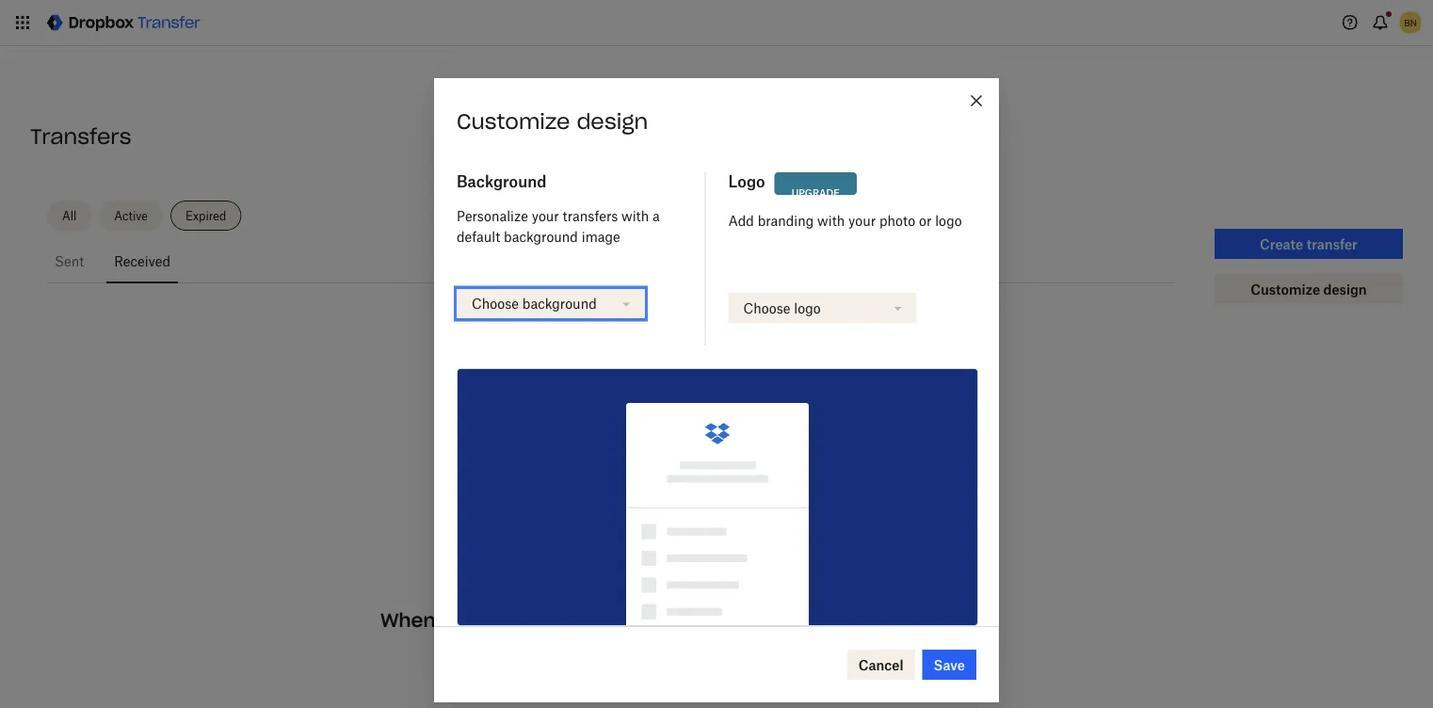Task type: vqa. For each thing, say whether or not it's contained in the screenshot.
it
yes



Task type: locate. For each thing, give the bounding box(es) containing it.
1 horizontal spatial a
[[653, 208, 660, 224]]

logo right or
[[936, 213, 962, 229]]

0 vertical spatial a
[[653, 208, 660, 224]]

0 horizontal spatial a
[[561, 609, 573, 633]]

branding
[[758, 213, 814, 229]]

1 horizontal spatial logo
[[936, 213, 962, 229]]

1 horizontal spatial your
[[849, 213, 876, 229]]

upgrade button
[[775, 173, 857, 208]]

your left photo
[[849, 213, 876, 229]]

add
[[729, 213, 754, 229]]

logo
[[936, 213, 962, 229], [794, 300, 821, 316]]

default
[[457, 229, 500, 245]]

choose for choose background
[[472, 296, 519, 312]]

a right the transfers
[[653, 208, 660, 224]]

logo
[[729, 173, 766, 191]]

0 horizontal spatial your
[[532, 208, 559, 224]]

when you receive a transfer, it will appear here
[[381, 609, 842, 633]]

background
[[457, 173, 547, 191]]

choose down branding
[[744, 300, 791, 316]]

0 vertical spatial background
[[504, 229, 578, 245]]

background down "personalize"
[[504, 229, 578, 245]]

tab list
[[47, 238, 1176, 284]]

appear
[[722, 609, 792, 633]]

0 horizontal spatial with
[[622, 208, 649, 224]]

1 horizontal spatial with
[[818, 213, 845, 229]]

a right receive
[[561, 609, 573, 633]]

logo upgrade
[[729, 173, 840, 199]]

logo inside dropdown button
[[794, 300, 821, 316]]

1 vertical spatial background
[[523, 296, 597, 312]]

0 horizontal spatial logo
[[794, 300, 821, 316]]

a
[[653, 208, 660, 224], [561, 609, 573, 633]]

all
[[62, 209, 77, 223]]

personalize
[[457, 208, 528, 224]]

received tab
[[107, 238, 178, 284]]

with down upgrade
[[818, 213, 845, 229]]

background
[[504, 229, 578, 245], [523, 296, 597, 312]]

1 horizontal spatial choose
[[744, 300, 791, 316]]

or
[[919, 213, 932, 229]]

1 vertical spatial a
[[561, 609, 573, 633]]

choose down default
[[472, 296, 519, 312]]

your left the transfers
[[532, 208, 559, 224]]

with right the transfers
[[622, 208, 649, 224]]

logo down branding
[[794, 300, 821, 316]]

background down personalize your transfers with a default background image
[[523, 296, 597, 312]]

design
[[577, 109, 648, 135]]

transfers
[[30, 123, 131, 150]]

sent
[[55, 253, 84, 269]]

choose logo button
[[726, 290, 920, 326]]

cancel button
[[847, 650, 915, 680]]

1 vertical spatial logo
[[794, 300, 821, 316]]

choose
[[472, 296, 519, 312], [744, 300, 791, 316]]

choose background button
[[454, 286, 648, 322]]

your
[[532, 208, 559, 224], [849, 213, 876, 229]]

save
[[934, 657, 966, 673]]

image
[[582, 229, 621, 245]]

with
[[622, 208, 649, 224], [818, 213, 845, 229]]

it
[[666, 609, 679, 633]]

photo
[[880, 213, 916, 229]]

0 horizontal spatial choose
[[472, 296, 519, 312]]



Task type: describe. For each thing, give the bounding box(es) containing it.
tab list containing sent
[[47, 238, 1176, 284]]

customize design
[[457, 109, 648, 135]]

your inside personalize your transfers with a default background image
[[532, 208, 559, 224]]

cancel
[[859, 657, 904, 673]]

expired button
[[170, 201, 241, 231]]

personalize your transfers with a default background image
[[457, 208, 660, 245]]

active
[[114, 209, 148, 223]]

choose logo
[[744, 300, 821, 316]]

choose background
[[472, 296, 597, 312]]

active button
[[99, 201, 163, 231]]

with inside personalize your transfers with a default background image
[[622, 208, 649, 224]]

upgrade
[[792, 187, 840, 199]]

you
[[442, 609, 477, 633]]

transfer,
[[579, 609, 660, 633]]

file transfers settings modal dialog
[[434, 78, 999, 703]]

0 vertical spatial logo
[[936, 213, 962, 229]]

background inside choose background dropdown button
[[523, 296, 597, 312]]

a inside personalize your transfers with a default background image
[[653, 208, 660, 224]]

will
[[685, 609, 716, 633]]

received
[[114, 253, 171, 269]]

customize
[[457, 109, 570, 135]]

receive
[[483, 609, 555, 633]]

when
[[381, 609, 436, 633]]

sent tab
[[47, 238, 92, 284]]

all button
[[47, 201, 92, 231]]

transfers
[[563, 208, 618, 224]]

background inside personalize your transfers with a default background image
[[504, 229, 578, 245]]

add branding with your photo or logo
[[729, 213, 962, 229]]

choose for choose logo
[[744, 300, 791, 316]]

expired
[[186, 209, 226, 223]]

here
[[798, 609, 842, 633]]

save button
[[923, 650, 977, 680]]



